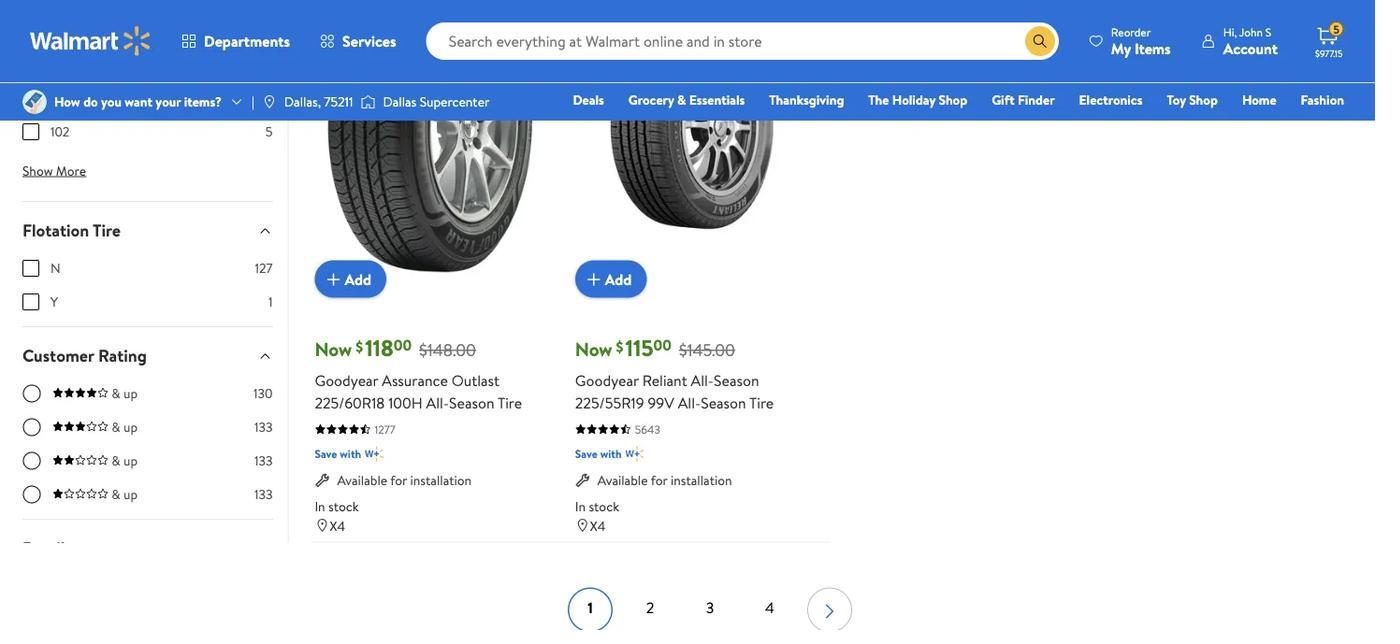Task type: vqa. For each thing, say whether or not it's contained in the screenshot.
second '& up' from the top of the Customer Rating option group on the left of the page
yes



Task type: describe. For each thing, give the bounding box(es) containing it.
1 left 2
[[588, 599, 593, 619]]

127
[[255, 260, 273, 278]]

1 up 100
[[51, 22, 55, 40]]

one debit link
[[1193, 116, 1273, 136]]

add for 115
[[605, 269, 632, 290]]

up for 2 out of 5 stars and up, 133 items radio
[[124, 453, 138, 471]]

 image for dallas, 75211
[[262, 94, 277, 109]]

one debit
[[1201, 117, 1264, 135]]

walmart plus image
[[365, 446, 384, 464]]

next page image
[[819, 597, 841, 627]]

fashion
[[1301, 91, 1345, 109]]

all- right 99v
[[678, 393, 701, 414]]

9
[[265, 56, 273, 74]]

my
[[1111, 38, 1131, 58]]

goodyear assurance outlast 225/60r18 100h all-season tire image
[[315, 0, 549, 284]]

all- inside now $ 118 00 $148.00 goodyear assurance outlast 225/60r18 100h all-season tire
[[426, 393, 449, 414]]

102
[[51, 123, 70, 142]]

account
[[1224, 38, 1278, 58]]

now for 118
[[315, 337, 352, 363]]

flotation tire tab
[[7, 203, 288, 260]]

225/55r19
[[575, 393, 644, 414]]

2
[[646, 599, 654, 619]]

home link
[[1234, 90, 1285, 110]]

available for installation for 118
[[337, 472, 472, 490]]

electronics link
[[1071, 90, 1151, 110]]

with for 118
[[340, 447, 361, 463]]

gift
[[992, 91, 1015, 109]]

customer rating button
[[7, 328, 288, 385]]

up for 3 out of 5 stars and up, 133 items option
[[124, 419, 138, 437]]

dallas, 75211
[[284, 93, 353, 111]]

departments button
[[167, 19, 305, 64]]

4
[[765, 599, 775, 619]]

2 shop from the left
[[1189, 91, 1218, 109]]

2 link
[[628, 589, 673, 631]]

hi,
[[1224, 24, 1237, 40]]

flotation tire group
[[22, 260, 273, 327]]

search icon image
[[1033, 34, 1048, 49]]

in for 115
[[575, 498, 586, 516]]

customer rating
[[22, 345, 147, 368]]

now $ 118 00 $148.00 goodyear assurance outlast 225/60r18 100h all-season tire
[[315, 333, 522, 414]]

customer
[[22, 345, 94, 368]]

130
[[253, 385, 273, 404]]

debit
[[1232, 117, 1264, 135]]

add button for 118
[[315, 261, 386, 299]]

thanksgiving link
[[761, 90, 853, 110]]

& for 4 out of 5 stars and up, 130 items option
[[112, 385, 120, 404]]

Search search field
[[426, 22, 1059, 60]]

save for 115
[[575, 447, 598, 463]]

in stock for 115
[[575, 498, 619, 516]]

outlast
[[452, 371, 500, 391]]

flotation tire button
[[7, 203, 288, 260]]

118
[[365, 333, 394, 365]]

3 inside tire load index group
[[266, 90, 273, 108]]

tire inside dropdown button
[[93, 220, 121, 243]]

|
[[252, 93, 254, 111]]

rating
[[98, 345, 147, 368]]

reorder my items
[[1111, 24, 1171, 58]]

deals
[[573, 91, 604, 109]]

registry link
[[1121, 116, 1185, 136]]

retailer tab
[[7, 521, 288, 578]]

flotation tire
[[22, 220, 121, 243]]

reliant
[[642, 371, 687, 391]]

1 up 9
[[268, 22, 273, 40]]

& up for 2 out of 5 stars and up, 133 items radio
[[112, 453, 138, 471]]

thanksgiving
[[769, 91, 844, 109]]

walmart+
[[1289, 117, 1345, 135]]

x4 for 118
[[330, 518, 345, 536]]

save with for 115
[[575, 447, 622, 463]]

00 for 115
[[654, 336, 672, 357]]

grocery & essentials
[[629, 91, 745, 109]]

gift finder
[[992, 91, 1055, 109]]

fashion link
[[1293, 90, 1353, 110]]

dallas,
[[284, 93, 321, 111]]

for for 118
[[390, 472, 407, 490]]

retailer button
[[7, 521, 288, 578]]

in stock for 118
[[315, 498, 359, 516]]

home
[[1242, 91, 1277, 109]]

now $ 115 00 $145.00 goodyear reliant all-season 225/55r19 99v all-season tire
[[575, 333, 774, 414]]

how do you want your items?
[[54, 93, 222, 111]]

4 out of 5 stars and up, 130 items radio
[[22, 385, 41, 404]]

you
[[101, 93, 122, 111]]

fashion registry
[[1129, 91, 1345, 135]]

grocery
[[629, 91, 674, 109]]

all- down $145.00
[[691, 371, 714, 391]]

the holiday shop
[[869, 91, 968, 109]]

tire inside now $ 118 00 $148.00 goodyear assurance outlast 225/60r18 100h all-season tire
[[498, 393, 522, 414]]

$ for 115
[[616, 337, 624, 357]]

2 out of 5 stars and up, 133 items radio
[[22, 453, 41, 471]]

add for 118
[[345, 269, 371, 290]]

flotation
[[22, 220, 89, 243]]

electronics
[[1079, 91, 1143, 109]]

1 out of 5 stars and up, 133 items radio
[[22, 486, 41, 505]]

available for 118
[[337, 472, 387, 490]]

essentials
[[689, 91, 745, 109]]

services
[[343, 31, 396, 51]]

more
[[56, 163, 86, 181]]

registry
[[1129, 117, 1177, 135]]

$145.00
[[679, 339, 735, 363]]

hi, john s account
[[1224, 24, 1278, 58]]

$977.15
[[1316, 47, 1343, 59]]

save for 118
[[315, 447, 337, 463]]

customer rating option group
[[22, 385, 273, 520]]

one
[[1201, 117, 1229, 135]]

deals link
[[565, 90, 613, 110]]

want
[[125, 93, 153, 111]]

5643
[[635, 422, 660, 438]]

reorder
[[1111, 24, 1151, 40]]



Task type: locate. For each thing, give the bounding box(es) containing it.
add up 118
[[345, 269, 371, 290]]

x4 for 115
[[590, 518, 606, 536]]

shop right toy
[[1189, 91, 1218, 109]]

now inside now $ 118 00 $148.00 goodyear assurance outlast 225/60r18 100h all-season tire
[[315, 337, 352, 363]]

do
[[83, 93, 98, 111]]

2 add from the left
[[605, 269, 632, 290]]

1 horizontal spatial add button
[[575, 261, 647, 299]]

available for installation
[[337, 472, 472, 490], [598, 472, 732, 490]]

walmart plus image
[[626, 446, 644, 464]]

1 horizontal spatial add
[[605, 269, 632, 290]]

$148.00
[[419, 339, 476, 363]]

available down walmart plus icon
[[337, 472, 387, 490]]

0 horizontal spatial with
[[340, 447, 361, 463]]

1 horizontal spatial 3
[[706, 599, 714, 619]]

& up for 3 out of 5 stars and up, 133 items option
[[112, 419, 138, 437]]

1 horizontal spatial 00
[[654, 336, 672, 357]]

the holiday shop link
[[860, 90, 976, 110]]

now
[[315, 337, 352, 363], [575, 337, 612, 363]]

133
[[254, 419, 273, 437], [254, 453, 273, 471], [254, 486, 273, 505]]

115
[[626, 333, 654, 365]]

1 horizontal spatial now
[[575, 337, 612, 363]]

installation for 115
[[671, 472, 732, 490]]

shop
[[939, 91, 968, 109], [1189, 91, 1218, 109]]

1 $ from the left
[[356, 337, 363, 357]]

grocery & essentials link
[[620, 90, 753, 110]]

available down walmart plus image
[[598, 472, 648, 490]]

1 shop from the left
[[939, 91, 968, 109]]

john
[[1240, 24, 1263, 40]]

 image left 101
[[22, 90, 47, 114]]

1 for from the left
[[390, 472, 407, 490]]

0 horizontal spatial for
[[390, 472, 407, 490]]

goodyear inside now $ 115 00 $145.00 goodyear reliant all-season 225/55r19 99v all-season tire
[[575, 371, 639, 391]]

1 add from the left
[[345, 269, 371, 290]]

0 vertical spatial 133
[[254, 419, 273, 437]]

add button up 115
[[575, 261, 647, 299]]

0 vertical spatial 3
[[266, 90, 273, 108]]

1 in from the left
[[315, 498, 325, 516]]

2 installation from the left
[[671, 472, 732, 490]]

x4
[[330, 518, 345, 536], [590, 518, 606, 536]]

133 for 2 out of 5 stars and up, 133 items radio
[[254, 453, 273, 471]]

2 add button from the left
[[575, 261, 647, 299]]

$ left 118
[[356, 337, 363, 357]]

available for installation down walmart plus icon
[[337, 472, 472, 490]]

items?
[[184, 93, 222, 111]]

save left walmart plus image
[[575, 447, 598, 463]]

5 down 9
[[265, 123, 273, 142]]

customer rating tab
[[7, 328, 288, 385]]

3 left 4 at right
[[706, 599, 714, 619]]

$ inside now $ 118 00 $148.00 goodyear assurance outlast 225/60r18 100h all-season tire
[[356, 337, 363, 357]]

installation for 118
[[410, 472, 472, 490]]

0 horizontal spatial in
[[315, 498, 325, 516]]

1 horizontal spatial in stock
[[575, 498, 619, 516]]

0 horizontal spatial 00
[[394, 336, 412, 357]]

y
[[51, 294, 58, 312]]

up for 1 out of 5 stars and up, 133 items option
[[124, 486, 138, 505]]

now left 118
[[315, 337, 352, 363]]

00 inside now $ 115 00 $145.00 goodyear reliant all-season 225/55r19 99v all-season tire
[[654, 336, 672, 357]]

1 in stock from the left
[[315, 498, 359, 516]]

1 down 127
[[268, 294, 273, 312]]

 image
[[361, 93, 376, 111]]

1 horizontal spatial with
[[600, 447, 622, 463]]

1 available for installation from the left
[[337, 472, 472, 490]]

2 vertical spatial 133
[[254, 486, 273, 505]]

2 $ from the left
[[616, 337, 624, 357]]

1 horizontal spatial available for installation
[[598, 472, 732, 490]]

add up 115
[[605, 269, 632, 290]]

in
[[315, 498, 325, 516], [575, 498, 586, 516]]

with for 115
[[600, 447, 622, 463]]

walmart image
[[30, 26, 152, 56]]

1 horizontal spatial save
[[575, 447, 598, 463]]

1 inside the flotation tire group
[[268, 294, 273, 312]]

0 horizontal spatial  image
[[22, 90, 47, 114]]

add
[[345, 269, 371, 290], [605, 269, 632, 290]]

stock for 115
[[589, 498, 619, 516]]

1 goodyear from the left
[[315, 371, 378, 391]]

goodyear reliant all-season 225/55r19 99v all-season tire image
[[575, 0, 810, 284]]

installation down 99v
[[671, 472, 732, 490]]

 image right the |
[[262, 94, 277, 109]]

2 now from the left
[[575, 337, 612, 363]]

toy shop
[[1167, 91, 1218, 109]]

2 save with from the left
[[575, 447, 622, 463]]

goodyear for 118
[[315, 371, 378, 391]]

2 up from the top
[[124, 419, 138, 437]]

$
[[356, 337, 363, 357], [616, 337, 624, 357]]

1 horizontal spatial stock
[[589, 498, 619, 516]]

100h
[[388, 393, 423, 414]]

gift finder link
[[984, 90, 1063, 110]]

all- down assurance
[[426, 393, 449, 414]]

1 horizontal spatial x4
[[590, 518, 606, 536]]

2 & up from the top
[[112, 419, 138, 437]]

2 save from the left
[[575, 447, 598, 463]]

& for 3 out of 5 stars and up, 133 items option
[[112, 419, 120, 437]]

1 horizontal spatial  image
[[262, 94, 277, 109]]

2 available for installation from the left
[[598, 472, 732, 490]]

with left walmart plus image
[[600, 447, 622, 463]]

available for installation down walmart plus image
[[598, 472, 732, 490]]

100
[[51, 56, 71, 74]]

3 up from the top
[[124, 453, 138, 471]]

for for 115
[[651, 472, 668, 490]]

now inside now $ 115 00 $145.00 goodyear reliant all-season 225/55r19 99v all-season tire
[[575, 337, 612, 363]]

& inside grocery & essentials 'link'
[[677, 91, 686, 109]]

0 horizontal spatial add button
[[315, 261, 386, 299]]

supercenter
[[420, 93, 490, 111]]

in for 118
[[315, 498, 325, 516]]

installation
[[410, 472, 472, 490], [671, 472, 732, 490]]

show more button
[[7, 157, 101, 187]]

services button
[[305, 19, 411, 64]]

toy shop link
[[1159, 90, 1227, 110]]

 image for how do you want your items?
[[22, 90, 47, 114]]

1 available from the left
[[337, 472, 387, 490]]

1 x4 from the left
[[330, 518, 345, 536]]

75211
[[324, 93, 353, 111]]

0 horizontal spatial stock
[[328, 498, 359, 516]]

2 00 from the left
[[654, 336, 672, 357]]

tire inside now $ 115 00 $145.00 goodyear reliant all-season 225/55r19 99v all-season tire
[[749, 393, 774, 414]]

0 horizontal spatial 3
[[266, 90, 273, 108]]

dallas
[[383, 93, 417, 111]]

now for 115
[[575, 337, 612, 363]]

4 up from the top
[[124, 486, 138, 505]]

save with
[[315, 447, 361, 463], [575, 447, 622, 463]]

0 vertical spatial 5
[[1334, 21, 1340, 37]]

& for 1 out of 5 stars and up, 133 items option
[[112, 486, 120, 505]]

1 horizontal spatial goodyear
[[575, 371, 639, 391]]

3 133 from the top
[[254, 486, 273, 505]]

133 for 1 out of 5 stars and up, 133 items option
[[254, 486, 273, 505]]

0 horizontal spatial now
[[315, 337, 352, 363]]

add to cart image
[[583, 269, 605, 291]]

2 in stock from the left
[[575, 498, 619, 516]]

with left walmart plus icon
[[340, 447, 361, 463]]

133 for 3 out of 5 stars and up, 133 items option
[[254, 419, 273, 437]]

0 horizontal spatial x4
[[330, 518, 345, 536]]

0 horizontal spatial save
[[315, 447, 337, 463]]

add button for 115
[[575, 261, 647, 299]]

 image
[[22, 90, 47, 114], [262, 94, 277, 109]]

1 save with from the left
[[315, 447, 361, 463]]

1 00 from the left
[[394, 336, 412, 357]]

Walmart Site-Wide search field
[[426, 22, 1059, 60]]

shop right holiday
[[939, 91, 968, 109]]

1 horizontal spatial in
[[575, 498, 586, 516]]

2 goodyear from the left
[[575, 371, 639, 391]]

2 horizontal spatial tire
[[749, 393, 774, 414]]

holiday
[[892, 91, 936, 109]]

1 with from the left
[[340, 447, 361, 463]]

tire load index group
[[22, 22, 273, 157]]

00 inside now $ 118 00 $148.00 goodyear assurance outlast 225/60r18 100h all-season tire
[[394, 336, 412, 357]]

4 link
[[748, 589, 792, 631]]

show
[[22, 163, 53, 181]]

0 horizontal spatial installation
[[410, 472, 472, 490]]

1 & up from the top
[[112, 385, 138, 404]]

0 horizontal spatial in stock
[[315, 498, 359, 516]]

00 for 118
[[394, 336, 412, 357]]

1 horizontal spatial for
[[651, 472, 668, 490]]

2 with from the left
[[600, 447, 622, 463]]

installation down the 100h
[[410, 472, 472, 490]]

& for 2 out of 5 stars and up, 133 items radio
[[112, 453, 120, 471]]

available
[[337, 472, 387, 490], [598, 472, 648, 490]]

1 vertical spatial 133
[[254, 453, 273, 471]]

3 right the |
[[266, 90, 273, 108]]

&
[[677, 91, 686, 109], [112, 385, 120, 404], [112, 419, 120, 437], [112, 453, 120, 471], [112, 486, 120, 505]]

goodyear for 115
[[575, 371, 639, 391]]

0 horizontal spatial add
[[345, 269, 371, 290]]

0 horizontal spatial available for installation
[[337, 472, 472, 490]]

225/60r18
[[315, 393, 385, 414]]

$ for 118
[[356, 337, 363, 357]]

00 up "reliant"
[[654, 336, 672, 357]]

2 for from the left
[[651, 472, 668, 490]]

$ inside now $ 115 00 $145.00 goodyear reliant all-season 225/55r19 99v all-season tire
[[616, 337, 624, 357]]

2 stock from the left
[[589, 498, 619, 516]]

0 horizontal spatial tire
[[93, 220, 121, 243]]

the
[[869, 91, 889, 109]]

goodyear up 225/60r18
[[315, 371, 378, 391]]

0 horizontal spatial $
[[356, 337, 363, 357]]

departments
[[204, 31, 290, 51]]

goodyear
[[315, 371, 378, 391], [575, 371, 639, 391]]

now left 115
[[575, 337, 612, 363]]

$ left 115
[[616, 337, 624, 357]]

save with left walmart plus icon
[[315, 447, 361, 463]]

None checkbox
[[22, 124, 39, 141], [22, 295, 39, 311], [22, 124, 39, 141], [22, 295, 39, 311]]

1 horizontal spatial available
[[598, 472, 648, 490]]

1 up from the top
[[124, 385, 138, 404]]

1 stock from the left
[[328, 498, 359, 516]]

for
[[390, 472, 407, 490], [651, 472, 668, 490]]

s
[[1266, 24, 1272, 40]]

stock for 118
[[328, 498, 359, 516]]

2 133 from the top
[[254, 453, 273, 471]]

goodyear inside now $ 118 00 $148.00 goodyear assurance outlast 225/60r18 100h all-season tire
[[315, 371, 378, 391]]

season
[[714, 371, 759, 391], [449, 393, 495, 414], [701, 393, 746, 414]]

assurance
[[382, 371, 448, 391]]

5 up $977.15
[[1334, 21, 1340, 37]]

1 horizontal spatial shop
[[1189, 91, 1218, 109]]

add button up 118
[[315, 261, 386, 299]]

1 133 from the top
[[254, 419, 273, 437]]

for down 5643
[[651, 472, 668, 490]]

None checkbox
[[22, 23, 39, 40], [22, 91, 39, 107], [22, 261, 39, 278], [22, 23, 39, 40], [22, 91, 39, 107], [22, 261, 39, 278]]

1 horizontal spatial $
[[616, 337, 624, 357]]

goodyear up 225/55r19
[[575, 371, 639, 391]]

1 horizontal spatial installation
[[671, 472, 732, 490]]

5 inside tire load index group
[[265, 123, 273, 142]]

retailer
[[22, 538, 80, 561]]

up for 4 out of 5 stars and up, 130 items option
[[124, 385, 138, 404]]

1277
[[375, 422, 396, 438]]

3 link
[[688, 589, 733, 631]]

1
[[51, 22, 55, 40], [268, 22, 273, 40], [268, 294, 273, 312], [588, 599, 593, 619]]

1 horizontal spatial tire
[[498, 393, 522, 414]]

save with left walmart plus image
[[575, 447, 622, 463]]

season inside now $ 118 00 $148.00 goodyear assurance outlast 225/60r18 100h all-season tire
[[449, 393, 495, 414]]

how
[[54, 93, 80, 111]]

1 horizontal spatial save with
[[575, 447, 622, 463]]

0 horizontal spatial save with
[[315, 447, 361, 463]]

1 vertical spatial 5
[[265, 123, 273, 142]]

00 up assurance
[[394, 336, 412, 357]]

& up for 1 out of 5 stars and up, 133 items option
[[112, 486, 138, 505]]

1 vertical spatial 3
[[706, 599, 714, 619]]

available for 115
[[598, 472, 648, 490]]

with
[[340, 447, 361, 463], [600, 447, 622, 463]]

walmart+ link
[[1280, 116, 1353, 136]]

2 x4 from the left
[[590, 518, 606, 536]]

1 save from the left
[[315, 447, 337, 463]]

2 in from the left
[[575, 498, 586, 516]]

add to cart image
[[322, 269, 345, 291]]

for down 1277 at the bottom left
[[390, 472, 407, 490]]

n
[[51, 260, 61, 278]]

show more
[[22, 163, 86, 181]]

0 horizontal spatial shop
[[939, 91, 968, 109]]

1 now from the left
[[315, 337, 352, 363]]

0 horizontal spatial 5
[[265, 123, 273, 142]]

dallas supercenter
[[383, 93, 490, 111]]

0 horizontal spatial goodyear
[[315, 371, 378, 391]]

3 & up from the top
[[112, 453, 138, 471]]

1 add button from the left
[[315, 261, 386, 299]]

2 available from the left
[[598, 472, 648, 490]]

up
[[124, 385, 138, 404], [124, 419, 138, 437], [124, 453, 138, 471], [124, 486, 138, 505]]

1 horizontal spatial 5
[[1334, 21, 1340, 37]]

1 installation from the left
[[410, 472, 472, 490]]

add button
[[315, 261, 386, 299], [575, 261, 647, 299]]

3 out of 5 stars and up, 133 items radio
[[22, 419, 41, 438]]

toy
[[1167, 91, 1186, 109]]

0 horizontal spatial available
[[337, 472, 387, 490]]

your
[[156, 93, 181, 111]]

& up for 4 out of 5 stars and up, 130 items option
[[112, 385, 138, 404]]

save left walmart plus icon
[[315, 447, 337, 463]]

items
[[1135, 38, 1171, 58]]

1 link
[[568, 589, 613, 631]]

save with for 118
[[315, 447, 361, 463]]

available for installation for 115
[[598, 472, 732, 490]]

4 & up from the top
[[112, 486, 138, 505]]

in stock
[[315, 498, 359, 516], [575, 498, 619, 516]]

finder
[[1018, 91, 1055, 109]]



